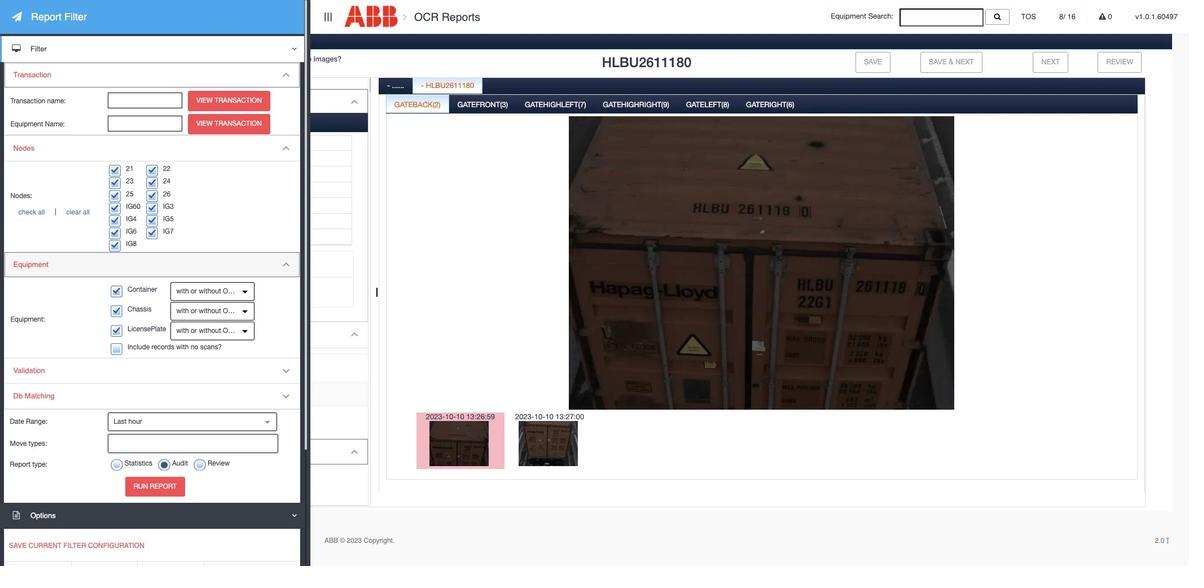 Task type: describe. For each thing, give the bounding box(es) containing it.
gateleft(8)
[[686, 100, 729, 109]]

tos button
[[1010, 0, 1048, 34]]

next button
[[1033, 52, 1069, 73]]

save for save & next
[[929, 58, 947, 66]]

move types:
[[10, 440, 47, 447]]

results
[[97, 58, 129, 66]]

report inside run report button
[[150, 482, 177, 490]]

to
[[85, 58, 95, 66]]

nodes link
[[5, 136, 300, 161]]

view for transaction name:
[[196, 97, 213, 105]]

hlbu2611180 inside menu
[[150, 119, 198, 127]]

8/ 16 button
[[1048, 0, 1087, 34]]

bars image
[[323, 13, 333, 21]]

row group inside tab list
[[71, 135, 352, 245]]

next inside button
[[956, 58, 974, 66]]

x
[[78, 490, 84, 500]]

10 for 13:26:59
[[456, 412, 464, 421]]

nodes menu item
[[5, 136, 300, 252]]

without for licenseplate
[[199, 327, 221, 335]]

- right a
[[86, 471, 90, 481]]

back to results
[[63, 58, 129, 66]]

2023- for 2023-10-10 13:27:00
[[515, 412, 534, 421]]

add equipment button
[[174, 418, 250, 439]]

add equipment menu item
[[47, 322, 369, 439]]

report filter
[[31, 11, 87, 23]]

audit
[[172, 460, 188, 468]]

include
[[128, 343, 150, 351]]

images
[[154, 490, 181, 500]]

2023- for 2023-10-10 13:26:59
[[426, 412, 445, 421]]

move
[[10, 440, 27, 447]]

records
[[152, 343, 174, 351]]

report filter link
[[0, 0, 304, 34]]

transaction link
[[5, 63, 300, 88]]

gatehighleft(7)
[[525, 100, 586, 109]]

3 between from the top
[[119, 490, 152, 500]]

ig8
[[126, 240, 137, 248]]

or for chassis
[[191, 307, 197, 315]]

gateleft(8) link
[[678, 94, 737, 117]]

long arrow up image
[[1167, 537, 1170, 544]]

review inside button
[[1107, 58, 1134, 66]]

hlbu2611180 tab list
[[38, 31, 1172, 515]]

include records with no scans?
[[128, 343, 222, 351]]

review button
[[1098, 52, 1142, 73]]

transaction name:
[[10, 97, 66, 105]]

clear all link
[[58, 208, 98, 216]]

-back hlbu2611180
[[125, 119, 198, 127]]

without for container
[[199, 287, 221, 295]]

range:
[[26, 418, 47, 426]]

tabs down audit on the left bottom
[[179, 471, 195, 481]]

gatefront(3) link
[[450, 94, 516, 117]]

db matching
[[13, 392, 55, 400]]

0 vertical spatial status
[[90, 232, 111, 241]]

gatefront(3)
[[458, 100, 508, 109]]

statistics
[[125, 460, 152, 468]]

date
[[10, 418, 24, 426]]

ig60
[[126, 202, 141, 210]]

1 between from the top
[[120, 471, 152, 481]]

search:
[[869, 12, 894, 20]]

1 vertical spatial status
[[93, 283, 114, 291]]

equipment for equipment name:
[[10, 120, 43, 128]]

clear
[[66, 208, 81, 216]]

©
[[340, 537, 345, 545]]

gatehighright(9) link
[[595, 94, 677, 117]]

nodes:
[[10, 192, 32, 200]]

search image
[[994, 13, 1001, 20]]

check all
[[19, 208, 45, 216]]

2023
[[347, 537, 362, 545]]

save for save
[[864, 58, 882, 66]]

10- for 13:27:00
[[534, 412, 545, 421]]

position
[[72, 154, 99, 162]]

26
[[163, 190, 171, 198]]

abb © 2023 copyright.
[[325, 537, 395, 545]]

equipment:
[[10, 315, 45, 323]]

2.0
[[1155, 537, 1167, 545]]

next inside button
[[1042, 58, 1060, 66]]

-unknown ......
[[55, 119, 110, 127]]

chassis
[[128, 305, 152, 313]]

report for report filter
[[31, 11, 62, 23]]

ocr reports
[[411, 11, 480, 23]]

v1.0.1.60497 button
[[1124, 0, 1189, 34]]

view transaction for transaction name:
[[196, 97, 262, 105]]

menu item containing a - moves between upper tabs
[[47, 439, 368, 506]]

clear all
[[66, 208, 90, 216]]

0 vertical spatial hlbu2611180
[[602, 54, 692, 70]]

none text field inside transaction menu item
[[108, 116, 182, 132]]

menu item containing corrections
[[47, 89, 368, 322]]

row inside report filter navigation
[[5, 562, 300, 566]]

tab list containing -unknown ......
[[47, 113, 368, 322]]

- up the gateback(2) link
[[387, 81, 390, 90]]

tab list containing - ......
[[379, 75, 1145, 515]]

|
[[53, 208, 58, 215]]

23
[[126, 177, 134, 185]]

warning image
[[1099, 13, 1106, 20]]

name:
[[45, 120, 65, 128]]

date range:
[[10, 418, 47, 426]]

check
[[19, 208, 36, 216]]

type:
[[32, 461, 47, 469]]

4 with from the top
[[176, 343, 189, 351]]

copyright.
[[364, 537, 395, 545]]

1 horizontal spatial filter
[[64, 11, 87, 23]]

save & next
[[929, 58, 974, 66]]

equipment inside add equipment button
[[199, 423, 242, 432]]

corrections link
[[47, 89, 368, 116]]

gatehighright(9)
[[603, 100, 669, 109]]

0 button
[[1088, 0, 1124, 34]]

a
[[78, 471, 84, 481]]

- up gateback(2)
[[421, 81, 424, 90]]

back for back
[[199, 154, 215, 162]]

upper
[[154, 471, 176, 481]]

lower
[[154, 481, 175, 490]]

16
[[1068, 12, 1076, 21]]

equipment name:
[[10, 120, 65, 128]]

run
[[134, 482, 148, 490]]



Task type: locate. For each thing, give the bounding box(es) containing it.
2 view from the top
[[196, 120, 213, 128]]

1 with from the top
[[176, 287, 189, 295]]

ig3
[[163, 202, 174, 210]]

1 horizontal spatial back
[[128, 119, 148, 127]]

with
[[176, 287, 189, 295], [176, 307, 189, 315], [176, 327, 189, 335], [176, 343, 189, 351]]

2 horizontal spatial hlbu2611180
[[602, 54, 692, 70]]

10 left 13:26:59
[[456, 412, 464, 421]]

1 2023- from the left
[[426, 412, 445, 421]]

report for report type:
[[10, 461, 30, 469]]

2 without from the top
[[199, 307, 221, 315]]

v1.0.1.60497
[[1136, 12, 1178, 21]]

10- left 13:26:59
[[445, 412, 456, 421]]

view transaction for equipment name:
[[196, 120, 262, 128]]

transaction menu item
[[5, 63, 300, 135]]

filter up to
[[64, 11, 87, 23]]

0 horizontal spatial 10-
[[445, 412, 456, 421]]

moves right a
[[92, 471, 117, 481]]

save inside button
[[929, 58, 947, 66]]

equipment down check all link
[[13, 260, 48, 269]]

save button
[[856, 52, 891, 73]]

0 vertical spatial view transaction button
[[188, 91, 270, 111]]

0 vertical spatial filter
[[64, 11, 87, 23]]

all for check all
[[38, 208, 45, 216]]

view for equipment name:
[[196, 120, 213, 128]]

10
[[456, 412, 464, 421], [545, 412, 554, 421]]

back inside button
[[63, 58, 83, 66]]

2 10- from the left
[[534, 412, 545, 421]]

between up 'run'
[[120, 471, 152, 481]]

ig6
[[126, 227, 137, 235]]

tab inside hlbu2611180 tab list
[[40, 31, 90, 50]]

reports
[[442, 11, 480, 23]]

1 horizontal spatial save
[[929, 58, 947, 66]]

hlbu2611180 up gateback(2)
[[426, 81, 474, 90]]

back for back to results
[[63, 58, 83, 66]]

3 with or without ocr from the top
[[176, 327, 238, 335]]

1 horizontal spatial 2023-
[[515, 412, 534, 421]]

3 with from the top
[[176, 327, 189, 335]]

0 horizontal spatial report
[[10, 461, 30, 469]]

25
[[126, 190, 134, 198]]

2 vertical spatial report
[[150, 482, 177, 490]]

last
[[114, 418, 127, 426]]

None text field
[[108, 116, 182, 132]]

view transaction button for name:
[[188, 114, 270, 134]]

0 vertical spatial back
[[63, 58, 83, 66]]

1 vertical spatial filter
[[30, 45, 47, 53]]

with for licenseplate
[[176, 327, 189, 335]]

2 vertical spatial with or without ocr
[[176, 327, 238, 335]]

with or without ocr for licenseplate
[[176, 327, 238, 335]]

1 vertical spatial with or without ocr
[[176, 307, 238, 315]]

1 vertical spatial without
[[199, 307, 221, 315]]

1 horizontal spatial all
[[83, 208, 90, 216]]

1 vertical spatial review
[[208, 460, 230, 468]]

8/ 16
[[1060, 12, 1076, 21]]

10 for 13:27:00
[[545, 412, 554, 421]]

status left the ig6
[[90, 232, 111, 241]]

moves right x
[[92, 490, 117, 500]]

...... right unknown
[[98, 119, 110, 127]]

show damage images?
[[263, 55, 342, 63]]

check all link
[[10, 208, 53, 216]]

review down add equipment button
[[208, 460, 230, 468]]

gateback(2)
[[394, 100, 441, 109]]

2 save from the left
[[929, 58, 947, 66]]

row
[[5, 562, 300, 566]]

view down 'corrections' link
[[196, 120, 213, 128]]

1 horizontal spatial next
[[1042, 58, 1060, 66]]

container
[[128, 285, 157, 293]]

- hlbu2611180
[[421, 81, 474, 90]]

- down name:
[[55, 119, 58, 127]]

save
[[864, 58, 882, 66], [929, 58, 947, 66]]

0 horizontal spatial next
[[956, 58, 974, 66]]

gatehighleft(7) link
[[517, 94, 594, 117]]

2 menu item from the top
[[47, 439, 368, 506]]

filter down report filter
[[30, 45, 47, 53]]

back left to
[[63, 58, 83, 66]]

2 with or without ocr from the top
[[176, 307, 238, 315]]

next
[[956, 58, 974, 66], [1042, 58, 1060, 66]]

db
[[13, 392, 23, 400]]

1 vertical spatial report
[[10, 461, 30, 469]]

show
[[263, 55, 282, 63]]

10- for 13:26:59
[[445, 412, 456, 421]]

back down 'corrections' link
[[199, 154, 215, 162]]

0 vertical spatial menu item
[[47, 89, 368, 322]]

0 horizontal spatial review
[[208, 460, 230, 468]]

2 vertical spatial back
[[199, 154, 215, 162]]

1 with or without ocr from the top
[[176, 287, 238, 295]]

0 vertical spatial with or without ocr
[[176, 287, 238, 295]]

tabs
[[179, 471, 195, 481], [177, 481, 193, 490]]

equipment inside equipment link
[[13, 260, 48, 269]]

hlbu2611180 up gatehighright(9)
[[602, 54, 692, 70]]

2023-
[[426, 412, 445, 421], [515, 412, 534, 421]]

tabs right lower on the bottom left of page
[[177, 481, 193, 490]]

scans?
[[200, 343, 222, 351]]

2023-10-10 13:26:59
[[426, 412, 495, 421]]

hour
[[128, 418, 142, 426]]

2 next from the left
[[1042, 58, 1060, 66]]

10- left 13:27:00
[[534, 412, 545, 421]]

no
[[191, 343, 198, 351]]

filter
[[64, 11, 87, 23], [30, 45, 47, 53]]

images?
[[314, 55, 342, 63]]

or for licenseplate
[[191, 327, 197, 335]]

0 vertical spatial without
[[199, 287, 221, 295]]

equipment link
[[5, 252, 300, 278]]

row group
[[71, 135, 352, 245]]

review inside report filter navigation
[[208, 460, 230, 468]]

ocr status down clear all link
[[72, 232, 111, 241]]

0 horizontal spatial back
[[63, 58, 83, 66]]

gateright(6)
[[746, 100, 795, 109]]

2023-10-10 13:27:00
[[515, 412, 584, 421]]

equipment for equipment search:
[[831, 12, 867, 20]]

3 or from the top
[[191, 327, 197, 335]]

db matching link
[[5, 384, 300, 409]]

1 view transaction from the top
[[196, 97, 262, 105]]

2023- right 13:26:59
[[515, 412, 534, 421]]

1 10 from the left
[[456, 412, 464, 421]]

ocr status inside row group
[[72, 232, 111, 241]]

transaction
[[13, 71, 51, 79], [215, 97, 262, 105], [10, 97, 45, 105], [215, 120, 262, 128]]

3 without from the top
[[199, 327, 221, 335]]

0 horizontal spatial 10
[[456, 412, 464, 421]]

all right clear
[[83, 208, 90, 216]]

save & next button
[[920, 52, 983, 73]]

equipment menu item
[[5, 252, 300, 358]]

validation link
[[5, 358, 300, 384]]

1 horizontal spatial 10-
[[534, 412, 545, 421]]

1 vertical spatial view transaction
[[196, 120, 262, 128]]

1 menu item from the top
[[47, 89, 368, 322]]

equipment up nodes
[[10, 120, 43, 128]]

menu
[[47, 63, 369, 507], [4, 135, 300, 410]]

2 horizontal spatial back
[[199, 154, 215, 162]]

tab
[[40, 31, 90, 50]]

matching
[[25, 392, 55, 400]]

between up options link on the bottom left of the page
[[119, 490, 152, 500]]

nodes
[[13, 144, 35, 152]]

1 10- from the left
[[445, 412, 456, 421]]

report filter navigation
[[0, 0, 304, 566]]

save left the &
[[929, 58, 947, 66]]

report inside report filter link
[[31, 11, 62, 23]]

0
[[1106, 12, 1113, 21]]

1 horizontal spatial ......
[[392, 81, 404, 90]]

1 vertical spatial view
[[196, 120, 213, 128]]

equipment right the "add" in the left bottom of the page
[[199, 423, 242, 432]]

0 vertical spatial view
[[196, 97, 213, 105]]

with for container
[[176, 287, 189, 295]]

run report button
[[125, 477, 185, 497]]

ig7
[[163, 227, 174, 235]]

between down statistics
[[119, 481, 152, 490]]

options link
[[0, 503, 304, 529]]

2 horizontal spatial report
[[150, 482, 177, 490]]

all right check
[[38, 208, 45, 216]]

licenseplate
[[128, 325, 166, 333]]

equipment search:
[[831, 12, 900, 20]]

1 vertical spatial back
[[128, 119, 148, 127]]

tab list containing gateback(2)
[[386, 94, 1138, 512]]

with or without ocr for chassis
[[176, 307, 238, 315]]

- right x
[[86, 490, 89, 500]]

2 with from the top
[[176, 307, 189, 315]]

1 horizontal spatial review
[[1107, 58, 1134, 66]]

report type:
[[10, 461, 47, 469]]

back inside row group
[[199, 154, 215, 162]]

...... inside menu
[[98, 119, 110, 127]]

1 vertical spatial ocr status
[[75, 283, 114, 291]]

-back hlbu2611180 link
[[118, 113, 205, 131]]

2 vertical spatial without
[[199, 327, 221, 335]]

filter link
[[0, 36, 304, 62]]

name:
[[47, 97, 66, 105]]

2 vertical spatial or
[[191, 327, 197, 335]]

0 horizontal spatial filter
[[30, 45, 47, 53]]

8/
[[1060, 12, 1066, 21]]

equipment inside transaction menu item
[[10, 120, 43, 128]]

21
[[126, 165, 134, 173]]

1 all from the left
[[38, 208, 45, 216]]

-unknown ...... link
[[48, 113, 117, 131]]

menu containing a - moves between upper tabs
[[47, 63, 369, 507]]

1 view from the top
[[196, 97, 213, 105]]

1 vertical spatial or
[[191, 307, 197, 315]]

0 vertical spatial review
[[1107, 58, 1134, 66]]

None field
[[900, 8, 984, 26], [167, 256, 251, 273], [108, 435, 122, 453], [900, 8, 984, 26], [167, 256, 251, 273], [108, 435, 122, 453]]

1 next from the left
[[956, 58, 974, 66]]

validation
[[13, 366, 45, 375]]

2023- left 13:26:59
[[426, 412, 445, 421]]

view up -back hlbu2611180 link
[[196, 97, 213, 105]]

damage
[[284, 55, 312, 63]]

next down 8/
[[1042, 58, 1060, 66]]

back
[[63, 58, 83, 66], [128, 119, 148, 127], [199, 154, 215, 162]]

0 vertical spatial ocr status
[[72, 232, 111, 241]]

view transaction button for name:
[[188, 91, 270, 111]]

0 horizontal spatial save
[[864, 58, 882, 66]]

1 vertical spatial hlbu2611180
[[426, 81, 474, 90]]

1 view transaction button from the top
[[188, 91, 270, 111]]

all
[[38, 208, 45, 216], [83, 208, 90, 216]]

moves
[[92, 471, 117, 481], [92, 481, 117, 490], [92, 490, 117, 500]]

- ...... link
[[379, 75, 412, 97]]

2 view transaction from the top
[[196, 120, 262, 128]]

0 horizontal spatial ......
[[98, 119, 110, 127]]

options
[[30, 511, 56, 520]]

0 horizontal spatial 2023-
[[426, 412, 445, 421]]

0 vertical spatial or
[[191, 287, 197, 295]]

1 horizontal spatial report
[[31, 11, 62, 23]]

with for chassis
[[176, 307, 189, 315]]

- ......
[[387, 81, 404, 90]]

next right the &
[[956, 58, 974, 66]]

2 10 from the left
[[545, 412, 554, 421]]

1 vertical spatial view transaction button
[[188, 114, 270, 134]]

0 vertical spatial ......
[[392, 81, 404, 90]]

all for clear all
[[83, 208, 90, 216]]

last hour
[[114, 418, 142, 426]]

menu inside report filter navigation
[[4, 135, 300, 410]]

- up nodes 'link'
[[125, 119, 128, 127]]

1 vertical spatial ......
[[98, 119, 110, 127]]

gateright(6) link
[[738, 94, 802, 117]]

2 all from the left
[[83, 208, 90, 216]]

menu item
[[47, 89, 368, 322], [47, 439, 368, 506]]

10 left 13:27:00
[[545, 412, 554, 421]]

2 vertical spatial hlbu2611180
[[150, 119, 198, 127]]

2 view transaction button from the top
[[188, 114, 270, 134]]

1 moves from the top
[[92, 471, 117, 481]]

review
[[1107, 58, 1134, 66], [208, 460, 230, 468]]

view
[[196, 97, 213, 105], [196, 120, 213, 128]]

None text field
[[108, 93, 182, 108], [170, 387, 245, 401], [108, 93, 182, 108], [170, 387, 245, 401]]

back up nodes 'link'
[[128, 119, 148, 127]]

......
[[392, 81, 404, 90], [98, 119, 110, 127]]

gateback(2) link
[[387, 94, 449, 117]]

0 horizontal spatial all
[[38, 208, 45, 216]]

1 horizontal spatial 10
[[545, 412, 554, 421]]

1 save from the left
[[864, 58, 882, 66]]

corrections
[[55, 98, 93, 106]]

a - moves between upper tabs z - moves between lower tabs x - moves between images
[[78, 471, 195, 500]]

menu containing nodes
[[4, 135, 300, 410]]

0 horizontal spatial hlbu2611180
[[150, 119, 198, 127]]

status left container
[[93, 283, 114, 291]]

moves right z on the bottom of page
[[92, 481, 117, 490]]

save inside button
[[864, 58, 882, 66]]

menu inside hlbu2611180 tab list
[[47, 63, 369, 507]]

0 vertical spatial view transaction
[[196, 97, 262, 105]]

back to results button
[[55, 52, 137, 73]]

1 horizontal spatial hlbu2611180
[[426, 81, 474, 90]]

24
[[163, 177, 171, 185]]

row group containing position
[[71, 135, 352, 245]]

hlbu2611180 up nodes 'link'
[[150, 119, 198, 127]]

unknown
[[58, 119, 96, 127]]

...... up gateback(2)
[[392, 81, 404, 90]]

with or without ocr for container
[[176, 287, 238, 295]]

1 vertical spatial menu item
[[47, 439, 368, 506]]

review down 0
[[1107, 58, 1134, 66]]

2 between from the top
[[119, 481, 152, 490]]

save down equipment search:
[[864, 58, 882, 66]]

or for container
[[191, 287, 197, 295]]

tab list
[[379, 75, 1145, 515], [386, 94, 1138, 512], [47, 113, 368, 322]]

22
[[163, 165, 171, 173]]

size
[[72, 201, 86, 209]]

tos
[[1022, 12, 1036, 21]]

1 or from the top
[[191, 287, 197, 295]]

0 vertical spatial report
[[31, 11, 62, 23]]

3 moves from the top
[[92, 490, 117, 500]]

2 or from the top
[[191, 307, 197, 315]]

13:27:00
[[556, 412, 584, 421]]

ocr status left container
[[75, 283, 114, 291]]

- right z on the bottom of page
[[86, 481, 89, 490]]

1 without from the top
[[199, 287, 221, 295]]

equipment left 'search:' on the right
[[831, 12, 867, 20]]

2 moves from the top
[[92, 481, 117, 490]]

equipment for equipment
[[13, 260, 48, 269]]

without for chassis
[[199, 307, 221, 315]]

run report
[[134, 482, 177, 490]]

z
[[78, 481, 84, 490]]

2 2023- from the left
[[515, 412, 534, 421]]



Task type: vqa. For each thing, say whether or not it's contained in the screenshot.
"2023-" inside AP20231016001775 2023-10-16 13:24:31
no



